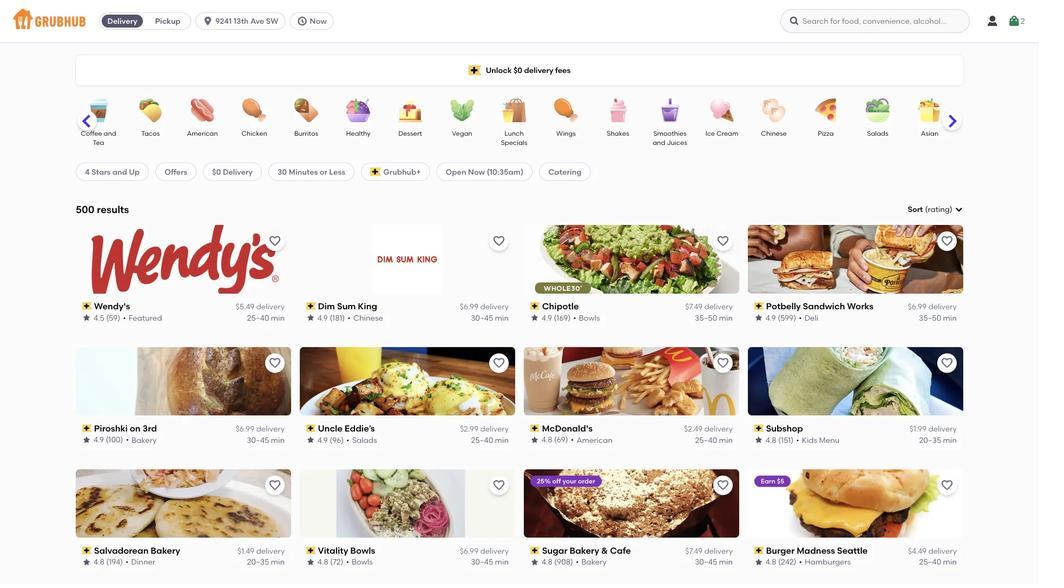 Task type: describe. For each thing, give the bounding box(es) containing it.
proceed
[[713, 322, 744, 331]]

chicken image
[[235, 99, 273, 122]]

4 stars and up
[[85, 167, 140, 176]]

1 horizontal spatial now
[[468, 167, 485, 176]]

2 horizontal spatial svg image
[[986, 15, 999, 28]]

sugar
[[542, 546, 568, 556]]

4.8 (908)
[[542, 558, 573, 567]]

your
[[563, 478, 577, 486]]

tea
[[93, 139, 104, 147]]

$6.99 delivery for 3rd
[[236, 425, 285, 434]]

sugar bakery & cafe logo image
[[524, 470, 740, 538]]

4.5
[[94, 313, 104, 323]]

salvadorean
[[94, 546, 149, 556]]

dinner
[[131, 558, 155, 567]]

• deli
[[799, 313, 819, 323]]

min for uncle eddie's
[[495, 436, 509, 445]]

mcdonald's
[[542, 423, 593, 434]]

(181)
[[330, 313, 345, 323]]

$1.99
[[910, 425, 927, 434]]

$2.99 delivery
[[460, 425, 509, 434]]

burritos
[[294, 129, 318, 137]]

subscription pass image for potbelly sandwich works
[[755, 303, 764, 310]]

main navigation navigation
[[0, 0, 1039, 42]]

1 vertical spatial $0
[[212, 167, 221, 176]]

kids
[[802, 436, 818, 445]]

save this restaurant image for on
[[269, 357, 282, 370]]

save this restaurant button for potbelly sandwich works
[[938, 232, 957, 251]]

• kids menu
[[797, 436, 840, 445]]

save this restaurant image for salvadorean bakery
[[269, 479, 282, 492]]

and for coffee and tea
[[104, 129, 116, 137]]

healthy
[[346, 129, 371, 137]]

delivery for piroshki on 3rd
[[256, 425, 285, 434]]

delivery for chipotle
[[705, 302, 733, 312]]

bowls for chipotle
[[579, 313, 600, 323]]

$4.49 delivery
[[908, 547, 957, 556]]

save this restaurant button for piroshki on 3rd
[[265, 354, 285, 373]]

$2.99
[[460, 425, 479, 434]]

vitality bowls logo image
[[300, 470, 515, 538]]

delivery for mcdonald's
[[705, 425, 733, 434]]

$2.49
[[684, 425, 703, 434]]

works
[[848, 301, 874, 312]]

3rd
[[143, 423, 157, 434]]

subscription pass image for vitality bowls
[[306, 547, 316, 555]]

25–40 min for burger madness seattle
[[920, 558, 957, 567]]

25–40 for burger madness seattle
[[920, 558, 942, 567]]

4.5 (59)
[[94, 313, 120, 323]]

svg image inside field
[[955, 205, 964, 214]]

save this restaurant button for chipotle
[[714, 232, 733, 251]]

4
[[85, 167, 90, 176]]

delivery inside "delivery" button
[[107, 17, 137, 26]]

• american
[[571, 436, 613, 445]]

less
[[329, 167, 345, 176]]

(194)
[[106, 558, 123, 567]]

$6.99 for king
[[460, 302, 479, 312]]

0 vertical spatial american
[[187, 129, 218, 137]]

unlock
[[486, 66, 512, 75]]

9241
[[216, 17, 232, 26]]

piroshki on 3rd
[[94, 423, 157, 434]]

35–50 for potbelly sandwich works
[[919, 313, 942, 323]]

9241 13th ave sw
[[216, 17, 278, 26]]

4.8 for mcdonald's
[[542, 436, 553, 445]]

dessert
[[399, 129, 422, 137]]

25–40 min for mcdonald's
[[695, 436, 733, 445]]

$5.49 delivery
[[236, 302, 285, 312]]

uncle
[[318, 423, 343, 434]]

star icon image for burger madness seattle
[[755, 558, 763, 567]]

star icon image for wendy's
[[82, 314, 91, 322]]

• for burger madness seattle
[[800, 558, 802, 567]]

$5.49
[[236, 302, 255, 312]]

$6.99 delivery for works
[[908, 302, 957, 312]]

subscription pass image for sugar bakery & cafe
[[531, 547, 540, 555]]

star icon image for chipotle
[[531, 314, 539, 322]]

4.9 (96)
[[318, 436, 344, 445]]

checkout
[[755, 322, 791, 331]]

subscription pass image for piroshki on 3rd
[[82, 425, 92, 433]]

stars
[[92, 167, 111, 176]]

minutes
[[289, 167, 318, 176]]

results
[[97, 204, 129, 216]]

star icon image for mcdonald's
[[531, 436, 539, 445]]

american image
[[184, 99, 221, 122]]

4.8 (242)
[[766, 558, 797, 567]]

4.8 for subshop
[[766, 436, 777, 445]]

pizza
[[818, 129, 834, 137]]

4.8 for burger madness seattle
[[766, 558, 777, 567]]

star icon image for vitality bowls
[[306, 558, 315, 567]]

bakery down sugar bakery & cafe
[[582, 558, 607, 567]]

30
[[278, 167, 287, 176]]

4.8 for salvadorean bakery
[[94, 558, 104, 567]]

vitality
[[318, 546, 348, 556]]

(599)
[[778, 313, 797, 323]]

king
[[358, 301, 377, 312]]

35–50 min for chipotle
[[695, 313, 733, 323]]

proceed to checkout button
[[679, 317, 825, 336]]

500
[[76, 204, 94, 216]]

4.9 for uncle eddie's
[[318, 436, 328, 445]]

&
[[601, 546, 608, 556]]

delivery for wendy's
[[256, 302, 285, 312]]

star icon image for potbelly sandwich works
[[755, 314, 763, 322]]

20–35 for salvadorean bakery
[[247, 558, 269, 567]]

25–40 for wendy's
[[247, 313, 269, 323]]

sum
[[337, 301, 356, 312]]

delivery for potbelly sandwich works
[[929, 302, 957, 312]]

chipotle
[[542, 301, 579, 312]]

min for dim sum king
[[495, 313, 509, 323]]

min for subshop
[[943, 436, 957, 445]]

25–40 min for wendy's
[[247, 313, 285, 323]]

• bowls for chipotle
[[573, 313, 600, 323]]

star icon image for dim sum king
[[306, 314, 315, 322]]

1 horizontal spatial delivery
[[223, 167, 253, 176]]

earn
[[761, 478, 776, 486]]

save this restaurant button for wendy's
[[265, 232, 285, 251]]

svg image for now
[[297, 16, 308, 27]]

30 minutes or less
[[278, 167, 345, 176]]

delivery for subshop
[[929, 425, 957, 434]]

or
[[320, 167, 327, 176]]

• for potbelly sandwich works
[[799, 313, 802, 323]]

4.9 (169)
[[542, 313, 571, 323]]

0 horizontal spatial chinese
[[354, 313, 383, 323]]

subscription pass image for uncle eddie's
[[306, 425, 316, 433]]

$7.49 delivery for chipotle
[[686, 302, 733, 312]]

dim
[[318, 301, 335, 312]]

25–40 for mcdonald's
[[695, 436, 717, 445]]

uncle eddie's
[[318, 423, 375, 434]]

• for wendy's
[[123, 313, 126, 323]]

30–45 for &
[[695, 558, 717, 567]]

hamburgers
[[805, 558, 851, 567]]

healthy image
[[339, 99, 377, 122]]

pickup button
[[145, 12, 191, 30]]

(242)
[[779, 558, 797, 567]]

min for potbelly sandwich works
[[943, 313, 957, 323]]

delivery for vitality bowls
[[480, 547, 509, 556]]

(
[[926, 205, 928, 214]]

• for dim sum king
[[348, 313, 351, 323]]

dim sum king logo image
[[373, 225, 442, 294]]

4.8 for sugar bakery & cafe
[[542, 558, 553, 567]]

now inside button
[[310, 17, 327, 26]]

menu
[[820, 436, 840, 445]]

subscription pass image for wendy's
[[82, 303, 92, 310]]

delivery for salvadorean bakery
[[256, 547, 285, 556]]

vegan image
[[443, 99, 481, 122]]

$1.99 delivery
[[910, 425, 957, 434]]

none field containing sort
[[908, 204, 964, 215]]

star icon image for salvadorean bakery
[[82, 558, 91, 567]]

min for chipotle
[[719, 313, 733, 323]]

• for piroshki on 3rd
[[126, 436, 129, 445]]

1 horizontal spatial svg image
[[789, 16, 800, 27]]

(10:35am)
[[487, 167, 524, 176]]

sort ( rating )
[[908, 205, 953, 214]]

save this restaurant button for mcdonald's
[[714, 354, 733, 373]]

sugar bakery & cafe
[[542, 546, 631, 556]]

save this restaurant image for potbelly sandwich works
[[941, 235, 954, 248]]

1 vertical spatial salads
[[352, 436, 377, 445]]

save this restaurant button for uncle eddie's
[[489, 354, 509, 373]]

cream
[[717, 129, 739, 137]]

lunch
[[505, 129, 524, 137]]

star icon image for uncle eddie's
[[306, 436, 315, 445]]

min for salvadorean bakery
[[271, 558, 285, 567]]

min for vitality bowls
[[495, 558, 509, 567]]

lunch specials
[[501, 129, 528, 147]]

save this restaurant image for sum
[[493, 235, 506, 248]]

proceed to checkout
[[713, 322, 791, 331]]

9241 13th ave sw button
[[195, 12, 290, 30]]

• for mcdonald's
[[571, 436, 574, 445]]



Task type: locate. For each thing, give the bounding box(es) containing it.
4.8 (72)
[[318, 558, 344, 567]]

2 $7.49 delivery from the top
[[686, 547, 733, 556]]

0 vertical spatial delivery
[[107, 17, 137, 26]]

0 vertical spatial 20–35
[[920, 436, 942, 445]]

(69)
[[554, 436, 568, 445]]

4.8 left (151)
[[766, 436, 777, 445]]

and left up
[[112, 167, 127, 176]]

salads down "salads" image
[[867, 129, 889, 137]]

bakery down 3rd
[[132, 436, 157, 445]]

1 horizontal spatial grubhub plus flag logo image
[[469, 65, 482, 76]]

0 horizontal spatial salads
[[352, 436, 377, 445]]

1 vertical spatial american
[[577, 436, 613, 445]]

0 vertical spatial $0
[[514, 66, 522, 75]]

star icon image left 4.8 (69)
[[531, 436, 539, 445]]

• for uncle eddie's
[[347, 436, 350, 445]]

and inside smoothies and juices
[[653, 139, 666, 147]]

25–40 min down $2.49 delivery on the right of page
[[695, 436, 733, 445]]

save this restaurant image for wendy's
[[269, 235, 282, 248]]

1 horizontal spatial • bakery
[[576, 558, 607, 567]]

4.9 left the (100)
[[94, 436, 104, 445]]

1 horizontal spatial american
[[577, 436, 613, 445]]

1 vertical spatial • bakery
[[576, 558, 607, 567]]

pizza image
[[807, 99, 845, 122]]

13th
[[234, 17, 249, 26]]

save this restaurant image for vitality bowls
[[493, 479, 506, 492]]

2 vertical spatial bowls
[[352, 558, 373, 567]]

$0 delivery
[[212, 167, 253, 176]]

bowls down vitality bowls
[[352, 558, 373, 567]]

salads down eddie's
[[352, 436, 377, 445]]

30–45 for 3rd
[[247, 436, 269, 445]]

subscription pass image for salvadorean bakery
[[82, 547, 92, 555]]

4.9 for piroshki on 3rd
[[94, 436, 104, 445]]

wendy's logo image
[[76, 225, 291, 294]]

2 35–50 min from the left
[[919, 313, 957, 323]]

subscription pass image for chipotle
[[531, 303, 540, 310]]

• bowls down vitality bowls
[[346, 558, 373, 567]]

4.9 for potbelly sandwich works
[[766, 313, 776, 323]]

subscription pass image for subshop
[[755, 425, 764, 433]]

save this restaurant button for salvadorean bakery
[[265, 476, 285, 496]]

• right (72) at bottom left
[[346, 558, 349, 567]]

None field
[[908, 204, 964, 215]]

25–40 down $5.49 delivery
[[247, 313, 269, 323]]

ice cream image
[[703, 99, 741, 122]]

bowls right (169)
[[579, 313, 600, 323]]

save this restaurant image
[[493, 235, 506, 248], [269, 357, 282, 370], [493, 357, 506, 370], [717, 357, 730, 370]]

4.9 down 'dim'
[[318, 313, 328, 323]]

bowls for vitality bowls
[[352, 558, 373, 567]]

0 horizontal spatial 35–50 min
[[695, 313, 733, 323]]

save this restaurant image for subshop
[[941, 357, 954, 370]]

svg image right )
[[955, 205, 964, 214]]

$7.49 delivery
[[686, 302, 733, 312], [686, 547, 733, 556]]

potbelly sandwich works logo image
[[748, 225, 964, 294]]

catering
[[548, 167, 582, 176]]

star icon image left 4.8 (908)
[[531, 558, 539, 567]]

• right (908)
[[576, 558, 579, 567]]

salvadorean bakery logo image
[[76, 470, 291, 538]]

bakery up dinner
[[151, 546, 180, 556]]

25–40 min down $5.49 delivery
[[247, 313, 285, 323]]

• right (169)
[[573, 313, 576, 323]]

0 vertical spatial 20–35 min
[[920, 436, 957, 445]]

• bowls for vitality bowls
[[346, 558, 373, 567]]

svg image inside 2 button
[[1008, 15, 1021, 28]]

4.8 for vitality bowls
[[318, 558, 329, 567]]

delivery left the pickup
[[107, 17, 137, 26]]

subscription pass image for mcdonald's
[[531, 425, 540, 433]]

25–40
[[247, 313, 269, 323], [471, 436, 493, 445], [695, 436, 717, 445], [920, 558, 942, 567]]

burger madness seattle logo image
[[748, 470, 964, 538]]

american down american image
[[187, 129, 218, 137]]

bowls
[[579, 313, 600, 323], [351, 546, 375, 556], [352, 558, 373, 567]]

grubhub plus flag logo image for unlock $0 delivery fees
[[469, 65, 482, 76]]

open now (10:35am)
[[446, 167, 524, 176]]

star icon image left 4.9 (169)
[[531, 314, 539, 322]]

• chinese
[[348, 313, 383, 323]]

• right (242)
[[800, 558, 802, 567]]

grubhub plus flag logo image for grubhub+
[[370, 168, 381, 176]]

subscription pass image for burger madness seattle
[[755, 547, 764, 555]]

star icon image left 4.5
[[82, 314, 91, 322]]

1 vertical spatial • bowls
[[346, 558, 373, 567]]

grubhub+
[[383, 167, 421, 176]]

madness
[[797, 546, 835, 556]]

• bakery for bakery
[[576, 558, 607, 567]]

wings image
[[547, 99, 585, 122]]

35–50
[[695, 313, 717, 323], [919, 313, 942, 323]]

25–40 down $2.99 delivery
[[471, 436, 493, 445]]

1 horizontal spatial 35–50 min
[[919, 313, 957, 323]]

• for subshop
[[797, 436, 800, 445]]

0 horizontal spatial 20–35
[[247, 558, 269, 567]]

0 vertical spatial chinese
[[761, 129, 787, 137]]

burritos image
[[287, 99, 325, 122]]

bowls right vitality
[[351, 546, 375, 556]]

chinese down king
[[354, 313, 383, 323]]

4.8 (151)
[[766, 436, 794, 445]]

save this restaurant image for eddie's
[[493, 357, 506, 370]]

vegan
[[452, 129, 472, 137]]

4.8 left (72) at bottom left
[[318, 558, 329, 567]]

lunch specials image
[[495, 99, 533, 122]]

(72)
[[330, 558, 344, 567]]

35–50 min for potbelly sandwich works
[[919, 313, 957, 323]]

subscription pass image left 'dim'
[[306, 303, 316, 310]]

$7.49 delivery for sugar bakery & cafe
[[686, 547, 733, 556]]

sandwich
[[803, 301, 845, 312]]

• right (59) on the left bottom
[[123, 313, 126, 323]]

star icon image left 4.8 (151)
[[755, 436, 763, 445]]

(96)
[[330, 436, 344, 445]]

subshop logo image
[[748, 347, 964, 416]]

subscription pass image left "salvadorean"
[[82, 547, 92, 555]]

1 vertical spatial delivery
[[223, 167, 253, 176]]

1 vertical spatial grubhub plus flag logo image
[[370, 168, 381, 176]]

potbelly sandwich works
[[766, 301, 874, 312]]

0 vertical spatial salads
[[867, 129, 889, 137]]

2 vertical spatial and
[[112, 167, 127, 176]]

now
[[310, 17, 327, 26], [468, 167, 485, 176]]

$6.99 delivery for king
[[460, 302, 509, 312]]

25–40 for uncle eddie's
[[471, 436, 493, 445]]

coffee
[[81, 129, 102, 137]]

1 $7.49 from the top
[[686, 302, 703, 312]]

shakes image
[[599, 99, 637, 122]]

svg image for 2
[[1008, 15, 1021, 28]]

20–35 min for salvadorean bakery
[[247, 558, 285, 567]]

• right (151)
[[797, 436, 800, 445]]

25–40 min for uncle eddie's
[[471, 436, 509, 445]]

• bakery down sugar bakery & cafe
[[576, 558, 607, 567]]

1 vertical spatial now
[[468, 167, 485, 176]]

vitality bowls
[[318, 546, 375, 556]]

delivery down chicken
[[223, 167, 253, 176]]

4.8 down the burger
[[766, 558, 777, 567]]

shakes
[[607, 129, 629, 137]]

burger madness seattle
[[766, 546, 868, 556]]

1 vertical spatial $7.49 delivery
[[686, 547, 733, 556]]

500 results
[[76, 204, 129, 216]]

• bakery for on
[[126, 436, 157, 445]]

• bowls right (169)
[[573, 313, 600, 323]]

4.9 left (169)
[[542, 313, 552, 323]]

star icon image left 4.9 (96)
[[306, 436, 315, 445]]

save this restaurant button for dim sum king
[[489, 232, 509, 251]]

1 horizontal spatial 20–35
[[920, 436, 942, 445]]

25–40 down $4.49 delivery
[[920, 558, 942, 567]]

ave
[[250, 17, 264, 26]]

4.9 for chipotle
[[542, 313, 552, 323]]

burger
[[766, 546, 795, 556]]

salads
[[867, 129, 889, 137], [352, 436, 377, 445]]

• featured
[[123, 313, 162, 323]]

$7.49
[[686, 302, 703, 312], [686, 547, 703, 556]]

• right (96)
[[347, 436, 350, 445]]

piroshki on 3rd logo image
[[76, 347, 291, 416]]

svg image left 9241
[[203, 16, 213, 27]]

delivery for burger madness seattle
[[929, 547, 957, 556]]

subscription pass image left the 'piroshki'
[[82, 425, 92, 433]]

and for smoothies and juices
[[653, 139, 666, 147]]

• down piroshki on 3rd
[[126, 436, 129, 445]]

0 horizontal spatial grubhub plus flag logo image
[[370, 168, 381, 176]]

20–35 for subshop
[[920, 436, 942, 445]]

chinese down the chinese image
[[761, 129, 787, 137]]

subscription pass image left uncle
[[306, 425, 316, 433]]

1 vertical spatial 20–35 min
[[247, 558, 285, 567]]

sort
[[908, 205, 923, 214]]

0 horizontal spatial 20–35 min
[[247, 558, 285, 567]]

grubhub plus flag logo image left 'grubhub+'
[[370, 168, 381, 176]]

20–35 min down $1.99 delivery
[[920, 436, 957, 445]]

now right open
[[468, 167, 485, 176]]

• for vitality bowls
[[346, 558, 349, 567]]

• bakery down on at bottom left
[[126, 436, 157, 445]]

1 horizontal spatial 20–35 min
[[920, 436, 957, 445]]

20–35 min for subshop
[[920, 436, 957, 445]]

• dinner
[[126, 558, 155, 567]]

$4.49
[[908, 547, 927, 556]]

subscription pass image left vitality
[[306, 547, 316, 555]]

0 vertical spatial $7.49 delivery
[[686, 302, 733, 312]]

25–40 min down $4.49 delivery
[[920, 558, 957, 567]]

delivery
[[524, 66, 554, 75], [256, 302, 285, 312], [480, 302, 509, 312], [705, 302, 733, 312], [929, 302, 957, 312], [256, 425, 285, 434], [480, 425, 509, 434], [705, 425, 733, 434], [929, 425, 957, 434], [256, 547, 285, 556], [480, 547, 509, 556], [705, 547, 733, 556], [929, 547, 957, 556]]

min for sugar bakery & cafe
[[719, 558, 733, 567]]

1 35–50 from the left
[[695, 313, 717, 323]]

$0 right unlock
[[514, 66, 522, 75]]

american down 'mcdonald's'
[[577, 436, 613, 445]]

1 horizontal spatial chinese
[[761, 129, 787, 137]]

1 vertical spatial 20–35
[[247, 558, 269, 567]]

asian image
[[911, 99, 949, 122]]

25–40 down $2.49 delivery on the right of page
[[695, 436, 717, 445]]

1 $7.49 delivery from the top
[[686, 302, 733, 312]]

subscription pass image up the proceed to checkout
[[755, 303, 764, 310]]

min for mcdonald's
[[719, 436, 733, 445]]

1 vertical spatial $7.49
[[686, 547, 703, 556]]

star icon image
[[82, 314, 91, 322], [306, 314, 315, 322], [531, 314, 539, 322], [755, 314, 763, 322], [82, 436, 91, 445], [306, 436, 315, 445], [531, 436, 539, 445], [755, 436, 763, 445], [82, 558, 91, 567], [306, 558, 315, 567], [531, 558, 539, 567], [755, 558, 763, 567]]

0 horizontal spatial • bakery
[[126, 436, 157, 445]]

(151)
[[779, 436, 794, 445]]

juices
[[667, 139, 687, 147]]

chinese image
[[755, 99, 793, 122]]

1 horizontal spatial • bowls
[[573, 313, 600, 323]]

20–35 min down $1.49 delivery
[[247, 558, 285, 567]]

• right (194) on the bottom
[[126, 558, 129, 567]]

0 vertical spatial and
[[104, 129, 116, 137]]

1 vertical spatial chinese
[[354, 313, 383, 323]]

0 vertical spatial now
[[310, 17, 327, 26]]

0 vertical spatial bowls
[[579, 313, 600, 323]]

save this restaurant image
[[269, 235, 282, 248], [717, 235, 730, 248], [941, 235, 954, 248], [941, 357, 954, 370], [269, 479, 282, 492], [493, 479, 506, 492], [717, 479, 730, 492], [941, 479, 954, 492]]

up
[[129, 167, 140, 176]]

30–45 min for king
[[471, 313, 509, 323]]

0 vertical spatial • bakery
[[126, 436, 157, 445]]

4.8 (69)
[[542, 436, 568, 445]]

2 $7.49 from the top
[[686, 547, 703, 556]]

svg image
[[1008, 15, 1021, 28], [297, 16, 308, 27], [789, 16, 800, 27]]

0 horizontal spatial 35–50
[[695, 313, 717, 323]]

delivery
[[107, 17, 137, 26], [223, 167, 253, 176]]

uncle eddie's logo image
[[300, 347, 515, 416]]

35–50 for chipotle
[[695, 313, 717, 323]]

0 horizontal spatial svg image
[[297, 16, 308, 27]]

4.8 left (69)
[[542, 436, 553, 445]]

fees
[[555, 66, 571, 75]]

and up tea
[[104, 129, 116, 137]]

unlock $0 delivery fees
[[486, 66, 571, 75]]

0 horizontal spatial now
[[310, 17, 327, 26]]

now button
[[290, 12, 338, 30]]

0 vertical spatial • bowls
[[573, 313, 600, 323]]

1 vertical spatial and
[[653, 139, 666, 147]]

30–45 min for 3rd
[[247, 436, 285, 445]]

subscription pass image left the burger
[[755, 547, 764, 555]]

save this restaurant button for subshop
[[938, 354, 957, 373]]

$5
[[777, 478, 785, 486]]

dim sum king
[[318, 301, 377, 312]]

grubhub plus flag logo image
[[469, 65, 482, 76], [370, 168, 381, 176]]

$6.99 for works
[[908, 302, 927, 312]]

2
[[1021, 16, 1025, 26]]

0 horizontal spatial • bowls
[[346, 558, 373, 567]]

smoothies
[[654, 129, 687, 137]]

earn $5
[[761, 478, 785, 486]]

chipotle logo image
[[524, 225, 740, 294]]

rating
[[928, 205, 950, 214]]

subscription pass image left 'mcdonald's'
[[531, 425, 540, 433]]

Search for food, convenience, alcohol... search field
[[781, 9, 970, 33]]

$7.49 for sugar bakery & cafe
[[686, 547, 703, 556]]

mcdonald's logo image
[[524, 347, 740, 416]]

smoothies and juices
[[653, 129, 687, 147]]

svg image
[[986, 15, 999, 28], [203, 16, 213, 27], [955, 205, 964, 214]]

min for piroshki on 3rd
[[271, 436, 285, 445]]

1 horizontal spatial salads
[[867, 129, 889, 137]]

delivery for sugar bakery & cafe
[[705, 547, 733, 556]]

20–35 down $1.99 delivery
[[920, 436, 942, 445]]

$6.99 delivery
[[460, 302, 509, 312], [908, 302, 957, 312], [236, 425, 285, 434], [460, 547, 509, 556]]

subscription pass image
[[82, 303, 92, 310], [531, 303, 540, 310], [82, 425, 92, 433], [306, 425, 316, 433], [82, 547, 92, 555], [306, 547, 316, 555], [755, 547, 764, 555]]

offers
[[165, 167, 187, 176]]

2 35–50 from the left
[[919, 313, 942, 323]]

0 vertical spatial grubhub plus flag logo image
[[469, 65, 482, 76]]

tacos image
[[132, 99, 169, 122]]

• bowls
[[573, 313, 600, 323], [346, 558, 373, 567]]

30–45 min for &
[[695, 558, 733, 567]]

off
[[552, 478, 561, 486]]

$0 right offers
[[212, 167, 221, 176]]

2 horizontal spatial svg image
[[1008, 15, 1021, 28]]

smoothies and juices image
[[651, 99, 689, 122]]

1 horizontal spatial 35–50
[[919, 313, 942, 323]]

svg image left 2 button
[[986, 15, 999, 28]]

4.9 for dim sum king
[[318, 313, 328, 323]]

20–35 down $1.49 delivery
[[247, 558, 269, 567]]

• for chipotle
[[573, 313, 576, 323]]

bakery
[[132, 436, 157, 445], [151, 546, 180, 556], [570, 546, 599, 556], [582, 558, 607, 567]]

svg image inside now button
[[297, 16, 308, 27]]

35–50 min
[[695, 313, 733, 323], [919, 313, 957, 323]]

25–40 min
[[247, 313, 285, 323], [471, 436, 509, 445], [695, 436, 733, 445], [920, 558, 957, 567]]

and inside coffee and tea
[[104, 129, 116, 137]]

coffee and tea
[[81, 129, 116, 147]]

delivery for dim sum king
[[480, 302, 509, 312]]

wings
[[557, 129, 576, 137]]

subscription pass image
[[306, 303, 316, 310], [755, 303, 764, 310], [531, 425, 540, 433], [755, 425, 764, 433], [531, 547, 540, 555]]

$6.99 for 3rd
[[236, 425, 255, 434]]

cafe
[[610, 546, 631, 556]]

svg image inside 9241 13th ave sw button
[[203, 16, 213, 27]]

(908)
[[554, 558, 573, 567]]

star icon image left 4.8 (194)
[[82, 558, 91, 567]]

0 vertical spatial $7.49
[[686, 302, 703, 312]]

subscription pass image left wendy's
[[82, 303, 92, 310]]

4.9 (181)
[[318, 313, 345, 323]]

dessert image
[[391, 99, 429, 122]]

30–45 for king
[[471, 313, 493, 323]]

0 horizontal spatial svg image
[[203, 16, 213, 27]]

star icon image left the 4.9 (100)
[[82, 436, 91, 445]]

(169)
[[554, 313, 571, 323]]

•
[[123, 313, 126, 323], [348, 313, 351, 323], [573, 313, 576, 323], [799, 313, 802, 323], [126, 436, 129, 445], [347, 436, 350, 445], [571, 436, 574, 445], [797, 436, 800, 445], [126, 558, 129, 567], [346, 558, 349, 567], [576, 558, 579, 567], [800, 558, 802, 567]]

chinese
[[761, 129, 787, 137], [354, 313, 383, 323]]

seattle
[[838, 546, 868, 556]]

)
[[950, 205, 953, 214]]

4.9 left '(599)'
[[766, 313, 776, 323]]

subscription pass image left "subshop"
[[755, 425, 764, 433]]

coffee and tea image
[[80, 99, 117, 122]]

salads image
[[859, 99, 897, 122]]

subscription pass image left chipotle
[[531, 303, 540, 310]]

now right sw
[[310, 17, 327, 26]]

grubhub plus flag logo image left unlock
[[469, 65, 482, 76]]

and down smoothies
[[653, 139, 666, 147]]

25–40 min down $2.99 delivery
[[471, 436, 509, 445]]

4.9 down uncle
[[318, 436, 328, 445]]

4.8 down sugar
[[542, 558, 553, 567]]

star icon image for subshop
[[755, 436, 763, 445]]

• down dim sum king
[[348, 313, 351, 323]]

subscription pass image for dim sum king
[[306, 303, 316, 310]]

to
[[746, 322, 753, 331]]

1 vertical spatial bowls
[[351, 546, 375, 556]]

delivery for uncle eddie's
[[480, 425, 509, 434]]

4.8 left (194) on the bottom
[[94, 558, 104, 567]]

1 horizontal spatial svg image
[[955, 205, 964, 214]]

• bakery
[[126, 436, 157, 445], [576, 558, 607, 567]]

$7.49 for chipotle
[[686, 302, 703, 312]]

4.9 (599)
[[766, 313, 797, 323]]

• left deli
[[799, 313, 802, 323]]

1 35–50 min from the left
[[695, 313, 733, 323]]

1 horizontal spatial $0
[[514, 66, 522, 75]]

subscription pass image left sugar
[[531, 547, 540, 555]]

star icon image left 4.8 (72)
[[306, 558, 315, 567]]

0 horizontal spatial delivery
[[107, 17, 137, 26]]

star icon image left the 4.8 (242) at bottom right
[[755, 558, 763, 567]]

min for wendy's
[[271, 313, 285, 323]]

specials
[[501, 139, 528, 147]]

• right (69)
[[571, 436, 574, 445]]

bakery left &
[[570, 546, 599, 556]]

0 horizontal spatial $0
[[212, 167, 221, 176]]

4.9 (100)
[[94, 436, 123, 445]]

$2.49 delivery
[[684, 425, 733, 434]]

star icon image right the 'to'
[[755, 314, 763, 322]]

save this restaurant image for chipotle
[[717, 235, 730, 248]]

min for burger madness seattle
[[943, 558, 957, 567]]

star icon image left 4.9 (181)
[[306, 314, 315, 322]]

0 horizontal spatial american
[[187, 129, 218, 137]]



Task type: vqa. For each thing, say whether or not it's contained in the screenshot.


